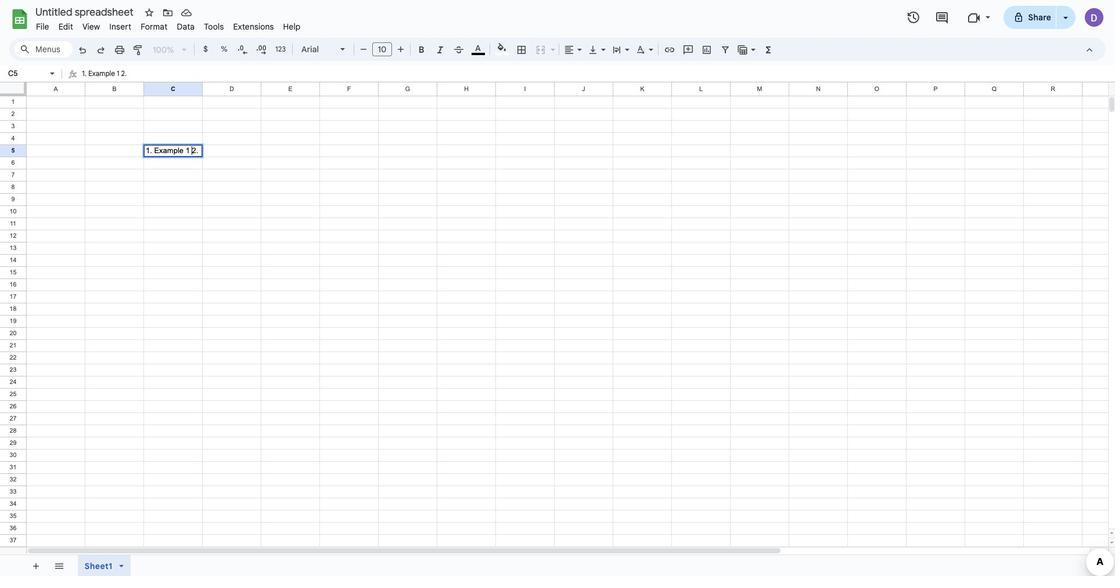 Task type: locate. For each thing, give the bounding box(es) containing it.
data menu item
[[172, 20, 199, 34]]

1 horizontal spatial 1. example 1 2.
[[146, 146, 198, 155]]

view menu item
[[78, 20, 105, 34]]

toolbar left sheet1 at the bottom of page
[[24, 556, 73, 577]]

0 horizontal spatial 2.
[[121, 69, 127, 78]]

toolbar right 'sheet1' toolbar
[[143, 556, 145, 577]]

sheet1 button
[[78, 556, 130, 577]]

$ button
[[197, 41, 214, 58]]

1 inside text field
[[117, 69, 119, 78]]

insert
[[109, 21, 131, 32]]

Font size field
[[372, 42, 397, 57]]

text wrapping image
[[610, 41, 624, 58]]

C5 field
[[146, 146, 200, 155]]

1 toolbar from the left
[[24, 556, 73, 577]]

text rotation image
[[634, 41, 648, 58]]

0 vertical spatial 1.
[[82, 69, 86, 78]]

1 horizontal spatial 2.
[[192, 146, 198, 155]]

0 horizontal spatial toolbar
[[24, 556, 73, 577]]

menu bar
[[31, 15, 305, 34]]

tools menu item
[[199, 20, 229, 34]]

extensions menu item
[[229, 20, 279, 34]]

2. inside text field
[[121, 69, 127, 78]]

1. Example 1 2. text field
[[82, 67, 1115, 82]]

None text field
[[5, 68, 48, 79]]

share button
[[1003, 6, 1057, 29]]

1.
[[82, 69, 86, 78], [146, 146, 152, 155]]

data
[[177, 21, 195, 32]]

$
[[203, 44, 208, 54]]

2. for 1. example 1 2. field
[[192, 146, 198, 155]]

fill color image
[[495, 41, 509, 55]]

example inside text field
[[88, 69, 115, 78]]

format menu item
[[136, 20, 172, 34]]

0 horizontal spatial 1.
[[82, 69, 86, 78]]

1. example 1 2. for 1. example 1 2. text field
[[82, 69, 127, 78]]

example for 1. example 1 2. text field
[[88, 69, 115, 78]]

application containing share
[[0, 0, 1115, 577]]

sheet1
[[85, 562, 112, 572]]

menu bar containing file
[[31, 15, 305, 34]]

tools
[[204, 21, 224, 32]]

0 horizontal spatial example
[[88, 69, 115, 78]]

Zoom text field
[[150, 42, 178, 58]]

1 vertical spatial 1
[[186, 146, 190, 155]]

quick sharing actions image
[[1064, 17, 1068, 35]]

1 vertical spatial example
[[154, 146, 184, 155]]

1 horizontal spatial 1.
[[146, 146, 152, 155]]

0 vertical spatial 2.
[[121, 69, 127, 78]]

0 vertical spatial example
[[88, 69, 115, 78]]

example
[[88, 69, 115, 78], [154, 146, 184, 155]]

2.
[[121, 69, 127, 78], [192, 146, 198, 155]]

toolbar
[[24, 556, 73, 577], [143, 556, 145, 577]]

1 horizontal spatial 1
[[186, 146, 190, 155]]

1 vertical spatial 2.
[[192, 146, 198, 155]]

0 horizontal spatial 1. example 1 2.
[[82, 69, 127, 78]]

1 horizontal spatial toolbar
[[143, 556, 145, 577]]

0 vertical spatial 1. example 1 2.
[[82, 69, 127, 78]]

0 horizontal spatial 1
[[117, 69, 119, 78]]

borders image
[[515, 41, 528, 58]]

1. example 1 2.
[[82, 69, 127, 78], [146, 146, 198, 155]]

1
[[117, 69, 119, 78], [186, 146, 190, 155]]

example for 1. example 1 2. field
[[154, 146, 184, 155]]

menu bar inside the menu bar banner
[[31, 15, 305, 34]]

1 for 1. example 1 2. text field
[[117, 69, 119, 78]]

1 vertical spatial 1. example 1 2.
[[146, 146, 198, 155]]

arial
[[301, 44, 319, 55]]

1 horizontal spatial example
[[154, 146, 184, 155]]

name box (⌘ + j) element
[[3, 67, 58, 81]]

1 vertical spatial 1.
[[146, 146, 152, 155]]

1. example 1 2. inside text field
[[82, 69, 127, 78]]

font list. arial selected. option
[[301, 41, 333, 58]]

all sheets image
[[49, 557, 68, 576]]

%
[[221, 44, 228, 54]]

1. inside text field
[[82, 69, 86, 78]]

edit menu item
[[54, 20, 78, 34]]

123
[[275, 45, 286, 53]]

application
[[0, 0, 1115, 577]]

0 vertical spatial 1
[[117, 69, 119, 78]]



Task type: vqa. For each thing, say whether or not it's contained in the screenshot.
borders icon on the top
yes



Task type: describe. For each thing, give the bounding box(es) containing it.
vertical align image
[[587, 41, 600, 58]]

functions image
[[762, 41, 775, 58]]

Zoom field
[[148, 41, 192, 59]]

1. for 1. example 1 2. field
[[146, 146, 152, 155]]

menu bar banner
[[0, 0, 1115, 577]]

format
[[141, 21, 168, 32]]

Menus field
[[15, 41, 73, 58]]

Star checkbox
[[119, 0, 167, 42]]

edit
[[58, 21, 73, 32]]

sheet1 toolbar
[[74, 556, 140, 577]]

file menu item
[[31, 20, 54, 34]]

123 button
[[271, 41, 290, 58]]

2 toolbar from the left
[[143, 556, 145, 577]]

1. example 1 2. for 1. example 1 2. field
[[146, 146, 198, 155]]

extensions
[[233, 21, 274, 32]]

Rename text field
[[31, 5, 140, 19]]

none text field inside name box (⌘ + j) element
[[5, 68, 48, 79]]

1 for 1. example 1 2. field
[[186, 146, 190, 155]]

1. for 1. example 1 2. text field
[[82, 69, 86, 78]]

share
[[1028, 12, 1051, 23]]

view
[[82, 21, 100, 32]]

text color image
[[471, 41, 485, 55]]

% button
[[215, 41, 233, 58]]

Font size text field
[[373, 42, 391, 56]]

insert menu item
[[105, 20, 136, 34]]

file
[[36, 21, 49, 32]]

main toolbar
[[72, 41, 778, 60]]

help
[[283, 21, 301, 32]]

2. for 1. example 1 2. text field
[[121, 69, 127, 78]]

help menu item
[[279, 20, 305, 34]]



